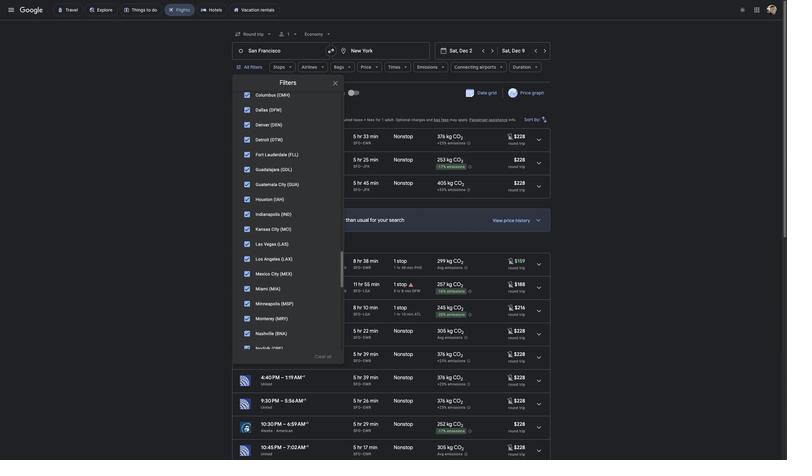 Task type: vqa. For each thing, say whether or not it's contained in the screenshot.
footer in the Google Maps element
no



Task type: describe. For each thing, give the bounding box(es) containing it.
2 for 6:59 am
[[461, 424, 463, 429]]

round trip for 10:04 am
[[508, 313, 525, 317]]

10:40 pm
[[261, 157, 282, 163]]

nonstop flight. element for 7:02 am
[[394, 445, 413, 452]]

sfo inside 11 hr 55 min sfo – lga
[[354, 289, 361, 294]]

price for price
[[361, 64, 372, 70]]

6:59 am
[[287, 422, 306, 428]]

min inside 1 stop 1 hr 48 min phx
[[407, 266, 414, 270]]

ranked
[[232, 118, 245, 122]]

indianapolis (ind)
[[256, 212, 292, 217]]

sfo for 7:02 am
[[354, 452, 361, 457]]

by:
[[534, 117, 541, 123]]

-17% emissions for 253
[[438, 165, 465, 169]]

5 hr 39 min sfo – ewr for flight details. leaves san francisco international airport at 4:40 pm on saturday, december 2 and arrives at newark liberty international airport at 1:19 am on sunday, december 3. image on the right bottom of page
[[354, 375, 379, 387]]

date grid button
[[461, 87, 502, 99]]

jfk for 45
[[363, 188, 370, 192]]

learn more about tracked prices image
[[269, 91, 275, 96]]

date
[[478, 90, 487, 96]]

376 for 4:40 pm
[[438, 375, 445, 381]]

leaves san francisco international airport at 1:15 pm on saturday, december 2 and arrives at newark liberty international airport at 9:37 pm on saturday, december 2. element
[[261, 328, 301, 335]]

-16% emissions
[[438, 290, 465, 294]]

minneapolis
[[256, 302, 280, 307]]

(dfw)
[[269, 108, 282, 113]]

10:30 pm – 6:59 am + 1
[[261, 421, 309, 428]]

2 +23% emissions from the top
[[438, 359, 466, 364]]

Arrival time: 10:04 AM on  Sunday, December 3. text field
[[287, 305, 312, 311]]

159 US dollars text field
[[515, 258, 525, 265]]

hr for 7:00 am
[[358, 134, 362, 140]]

lga for 55
[[363, 289, 370, 294]]

view
[[493, 218, 503, 224]]

ranked based on price and convenience
[[232, 118, 302, 122]]

kg for 1:19 am
[[447, 375, 452, 381]]

history
[[516, 218, 530, 224]]

leaves san francisco international airport at 9:30 pm on saturday, december 2 and arrives at newark liberty international airport at 5:56 am on sunday, december 3. element
[[261, 398, 306, 405]]

0 horizontal spatial price
[[263, 118, 272, 122]]

– inside 8 hr 10 min sfo – lga
[[361, 313, 363, 317]]

– inside 9:30 pm – 5:56 am + 1
[[281, 398, 284, 405]]

5 for 10:30 pm
[[354, 422, 356, 428]]

round trip for 7:02 am
[[508, 453, 525, 457]]

1 inside popup button
[[287, 32, 290, 37]]

this price for this flight doesn't include overhead bin access. if you need a carry-on bag, use the bags filter to update prices. image for 7:02 am
[[507, 444, 514, 452]]

round for this price for this flight doesn't include overhead bin access. if you need a carry-on bag, use the bags filter to update prices. image related to 1:19 am
[[508, 383, 519, 387]]

2 spirit from the top
[[338, 289, 347, 294]]

2 376 kg co 2 from the top
[[438, 352, 463, 359]]

2 round from the top
[[508, 165, 519, 169]]

passenger
[[470, 118, 488, 122]]

nonstop flight. element for 9:37 pm
[[394, 328, 413, 336]]

– inside 10:45 pm – 7:02 am + 1
[[283, 445, 286, 451]]

mexico
[[256, 272, 270, 277]]

(mci)
[[280, 227, 292, 232]]

taxes
[[354, 118, 363, 122]]

main menu image
[[7, 6, 15, 14]]

charges
[[412, 118, 425, 122]]

Departure time: 10:54 PM. text field
[[261, 305, 282, 311]]

sfo for 4:00 pm
[[354, 188, 361, 192]]

5 hr 39 min sfo – ewr for flight details. leaves san francisco international airport at 2:40 pm on saturday, december 2 and arrives at newark liberty international airport at 11:19 pm on saturday, december 2. icon
[[354, 352, 379, 364]]

20%
[[439, 313, 446, 317]]

separate tickets booked together
[[261, 289, 319, 294]]

4 ewr from the top
[[363, 359, 371, 364]]

min left "dfw"
[[405, 289, 411, 294]]

1 stop 1 hr 10 min atl
[[394, 305, 421, 317]]

10:30 pm
[[261, 422, 282, 428]]

total duration 8 hr 38 min. element
[[354, 258, 394, 266]]

8 hr 38 min sfo – ewr
[[354, 258, 378, 270]]

filters
[[280, 79, 297, 87]]

252
[[438, 422, 446, 428]]

2 for 7:02 am
[[462, 447, 464, 452]]

1 nonstop flight. element from the top
[[394, 134, 413, 141]]

times button
[[385, 60, 411, 75]]

united inside 7:00 am – united
[[261, 141, 272, 146]]

trip for flight details. leaves san francisco international airport at 1:15 pm on saturday, december 2 and arrives at newark liberty international airport at 9:37 pm on saturday, december 2. 'image'
[[520, 336, 525, 341]]

1 vertical spatial price
[[504, 218, 515, 224]]

4 228 us dollars text field from the top
[[514, 398, 525, 405]]

10:40 pm – 7:05 am alaska
[[261, 157, 306, 169]]

this price for this flight doesn't include overhead bin access. if you need a carry-on bag, use the bags filter to update prices. image for 11 hr 55 min
[[507, 281, 515, 288]]

7:15 am
[[261, 180, 279, 187]]

any dates
[[324, 91, 345, 96]]

only for columbus (cmh)
[[315, 92, 325, 98]]

10:45 pm – 7:02 am + 1
[[261, 445, 309, 451]]

$159
[[515, 258, 525, 265]]

+23% emissions for 7:00 am
[[438, 141, 466, 146]]

flights for other departing flights
[[281, 242, 299, 249]]

2 228 us dollars text field from the top
[[514, 422, 525, 428]]

7:00 am
[[261, 134, 280, 140]]

2 1 stop flight. element from the top
[[394, 282, 407, 289]]

– inside 5 hr 25 min sfo – jfk
[[361, 165, 363, 169]]

may
[[450, 118, 457, 122]]

257
[[438, 282, 446, 288]]

leaves san francisco international airport at 10:45 pm on saturday, december 2 and arrives at newark liberty international airport at 7:02 am on sunday, december 3. element
[[261, 445, 309, 451]]

(gdl)
[[281, 167, 292, 172]]

grid
[[488, 90, 497, 96]]

layover (1 of 1) is a 1 hr 10 min layover at hartsfield-jackson atlanta international airport in atlanta. element
[[394, 312, 434, 317]]

departing for other
[[251, 242, 279, 249]]

los angeles (lax)
[[256, 257, 293, 262]]

– inside the 5 hr 22 min sfo – ewr
[[361, 336, 363, 340]]

1 inside 10:30 pm – 6:59 am + 1
[[307, 421, 309, 425]]

prices are currently
[[255, 217, 300, 224]]

5 nonstop flight. element from the top
[[394, 352, 413, 359]]

fort
[[256, 152, 264, 157]]

38
[[363, 258, 369, 265]]

monterey (mry)
[[256, 317, 288, 322]]

(den)
[[271, 123, 282, 128]]

– up 'tickets'
[[280, 282, 283, 288]]

9:30 pm – 5:56 am + 1
[[261, 398, 306, 405]]

ewr for 6:59 am
[[363, 429, 371, 434]]

kg for 5:56 am
[[447, 398, 452, 405]]

leaves san francisco international airport at 4:40 pm on saturday, december 2 and arrives at newark liberty international airport at 1:19 am on sunday, december 3. element
[[261, 375, 305, 381]]

hr inside 1 stop 1 hr 10 min atl
[[397, 313, 401, 317]]

Arrival time: 6:59 AM on  Sunday, December 3. text field
[[287, 421, 309, 428]]

$228 for this price for this flight doesn't include overhead bin access. if you need a carry-on bag, use the bags filter to update prices. image related to 1:19 am
[[514, 375, 525, 381]]

round for this price for this flight doesn't include overhead bin access. if you need a carry-on bag, use the bags filter to update prices. image related to 7:02 am
[[508, 453, 519, 457]]

– inside 5 hr 45 min sfo – jfk
[[361, 188, 363, 192]]

nonstop for 5:56 am
[[394, 398, 413, 405]]

sfo for 6:45 am
[[354, 266, 361, 270]]

kg for 4:00 pm
[[448, 180, 453, 187]]

co for 4:00 pm
[[454, 180, 462, 187]]

flight details. leaves san francisco international airport at 1:15 pm on saturday, december 2 and arrives at newark liberty international airport at 9:37 pm on saturday, december 2. image
[[532, 327, 547, 342]]

city for kansas
[[272, 227, 279, 232]]

avg for 5 hr 17 min
[[438, 453, 444, 457]]

hr for 7:15 am
[[358, 180, 362, 187]]

Arrival time: 9:37 PM. text field
[[283, 328, 301, 335]]

price for price graph
[[521, 90, 531, 96]]

(orf)
[[272, 346, 283, 351]]

flight details. leaves san francisco international airport at 7:07 pm on saturday, december 2 and arrives at newark liberty international airport at 6:45 am on sunday, december 3. image
[[532, 257, 547, 272]]

2 fees from the left
[[441, 118, 449, 122]]

dallas
[[256, 108, 268, 113]]

– up 5 hr 26 min sfo – ewr
[[361, 383, 363, 387]]

airports
[[480, 64, 496, 70]]

1 228 us dollars text field from the top
[[514, 157, 525, 163]]

stops
[[273, 64, 285, 70]]

monterey
[[256, 317, 274, 322]]

– inside 5 hr 33 min sfo – ewr
[[361, 141, 363, 146]]

– inside 7:07 pm – 6:45 am frontier, spirit
[[280, 258, 283, 265]]

phx
[[415, 266, 422, 270]]

flight details. leaves san francisco international airport at 10:40 pm on saturday, december 2 and arrives at john f. kennedy international airport at 7:05 am on sunday, december 3. image
[[532, 156, 547, 171]]

nonstop for 7:02 am
[[394, 445, 413, 451]]

all filters
[[244, 64, 262, 70]]

tickets
[[278, 289, 289, 294]]

find the best price region
[[232, 85, 551, 104]]

10 inside 1 stop 1 hr 10 min atl
[[402, 313, 406, 317]]

all filters button
[[232, 60, 267, 75]]

your
[[378, 217, 388, 224]]

16%
[[439, 290, 446, 294]]

change appearance image
[[735, 2, 750, 17]]

22
[[363, 328, 369, 335]]

houston (iah)
[[256, 197, 284, 202]]

3 228 us dollars text field from the top
[[514, 375, 525, 381]]

5 down the 5 hr 22 min sfo – ewr
[[354, 352, 356, 358]]

305 for 5 hr 22 min
[[438, 328, 446, 335]]

only button for columbus (cmh)
[[307, 88, 332, 103]]

11 round from the top
[[508, 429, 519, 434]]

hr down 1 stop
[[397, 289, 401, 294]]

united inside 1:15 pm – 9:37 pm united
[[261, 336, 272, 340]]

Departure time: 1:15 PM. text field
[[261, 328, 277, 335]]

245 kg co 2
[[438, 305, 464, 312]]

– inside 5 hr 17 min sfo – ewr
[[361, 452, 363, 457]]

376 kg co 2 for 7:00 am
[[438, 134, 463, 141]]

duration button
[[509, 60, 542, 75]]

– inside 10:30 pm – 6:59 am + 1
[[283, 422, 286, 428]]

8 $228 from the top
[[514, 422, 525, 428]]

7:10 pm –
[[261, 282, 284, 288]]

– inside 10:54 pm – 10:04 am frontier
[[283, 305, 286, 311]]

nonstop for 9:37 pm
[[394, 328, 413, 335]]

1 inside 9:30 pm – 5:56 am + 1
[[305, 398, 306, 402]]

flights for best departing flights
[[276, 108, 295, 116]]

detroit
[[256, 137, 269, 142]]

(ind)
[[281, 212, 292, 217]]

this price for this flight doesn't include overhead bin access. if you need a carry-on bag, use the bags filter to update prices. image left flight details. leaves san francisco international airport at 2:40 pm on saturday, december 2 and arrives at newark liberty international airport at 11:19 pm on saturday, december 2. icon
[[507, 351, 514, 358]]

co for 1:19 am
[[453, 375, 461, 381]]

Departure time: 10:30 PM. text field
[[261, 422, 282, 428]]

5 for 7:00 am
[[354, 134, 356, 140]]

min for 4:40 pm
[[370, 375, 379, 381]]

9:30 pm
[[261, 398, 279, 405]]

Departure time: 10:45 PM. text field
[[261, 445, 282, 451]]

– inside 11 hr 55 min sfo – lga
[[361, 289, 363, 294]]

flight details. leaves san francisco international airport at 4:40 pm on saturday, december 2 and arrives at newark liberty international airport at 1:19 am on sunday, december 3. image
[[532, 374, 547, 389]]

228 us dollars text field for 305
[[514, 445, 525, 451]]

emissions button
[[414, 60, 448, 75]]

ewr for 6:45 am
[[363, 266, 371, 270]]

nashville
[[256, 332, 274, 336]]

search
[[389, 217, 405, 224]]

1 stop flight. element for 8 hr 38 min
[[394, 258, 407, 266]]

245
[[438, 305, 446, 311]]

jfk for 25
[[363, 165, 370, 169]]

kansas
[[256, 227, 271, 232]]

5 hr 29 min sfo – ewr
[[354, 422, 378, 434]]

total duration 5 hr 22 min. element
[[354, 328, 394, 336]]

3 round trip from the top
[[508, 290, 525, 294]]

houston
[[256, 197, 273, 202]]

frontier
[[261, 313, 275, 317]]

1 and from the left
[[273, 118, 279, 122]]

flight details. leaves san francisco international airport at 7:00 am on saturday, december 2 and arrives at newark liberty international airport at 3:33 pm on saturday, december 2. image
[[532, 132, 547, 147]]

2 for 4:00 pm
[[462, 182, 464, 188]]

round trip for 6:45 am
[[508, 266, 525, 271]]

assistance
[[489, 118, 508, 122]]

nonstop flight. element for 7:05 am
[[394, 157, 413, 164]]

leaves san francisco international airport at 7:15 am on saturday, december 2 and arrives at john f. kennedy international airport at 4:00 pm on saturday, december 2. element
[[261, 180, 303, 187]]

7:07 pm – 6:45 am frontier, spirit
[[261, 258, 347, 270]]

– inside 7:00 am – united
[[281, 134, 284, 140]]

min for 7:15 am
[[370, 180, 379, 187]]

Departure time: 7:10 PM. text field
[[261, 282, 279, 288]]

kg for 6:45 am
[[447, 258, 452, 265]]

Arrival time: 1:19 AM on  Sunday, December 3. text field
[[285, 375, 305, 381]]

- for 252
[[438, 430, 439, 434]]

avg for 5 hr 22 min
[[438, 336, 444, 340]]

leaves san francisco international airport at 7:10 pm on saturday, december 2 and arrives at laguardia airport at 10:05 am on sunday, december 3. element
[[261, 282, 308, 288]]

trip for flight details. leaves san francisco international airport at 2:40 pm on saturday, december 2 and arrives at newark liberty international airport at 11:19 pm on saturday, december 2. icon
[[520, 359, 525, 364]]

airlines button
[[298, 60, 328, 75]]

flight details. leaves san francisco international airport at 10:30 pm on saturday, december 2 and arrives at newark liberty international airport at 6:59 am on sunday, december 3. image
[[532, 420, 547, 435]]

5 hr 8 min dfw
[[394, 289, 421, 294]]

2 228 us dollars text field from the top
[[514, 180, 525, 187]]

frontier, inside 7:07 pm – 6:45 am frontier, spirit
[[322, 266, 336, 270]]

min for 7:07 pm
[[370, 258, 378, 265]]

3 trip from the top
[[520, 188, 525, 192]]

sfo for 5:56 am
[[354, 406, 361, 410]]

+33%
[[438, 188, 447, 192]]

flight details. leaves san francisco international airport at 7:10 pm on saturday, december 2 and arrives at laguardia airport at 10:05 am on sunday, december 3. image
[[532, 281, 547, 295]]

7:05 am
[[288, 157, 306, 163]]

+ for 5:56 am
[[303, 398, 305, 402]]

filters
[[250, 64, 262, 70]]

376 for 9:30 pm
[[438, 398, 445, 405]]

$228 round trip for 405
[[508, 180, 525, 192]]

2 +23% from the top
[[438, 359, 447, 364]]

5 down 1 stop
[[394, 289, 396, 294]]

1 stop
[[394, 282, 407, 288]]

best departing flights
[[232, 108, 295, 116]]

5 for 9:30 pm
[[354, 398, 356, 405]]

trip for flight details. leaves san francisco international airport at 4:40 pm on saturday, december 2 and arrives at newark liberty international airport at 1:19 am on sunday, december 3. image on the right bottom of page
[[520, 383, 525, 387]]

25
[[363, 157, 369, 163]]

– down the 5 hr 22 min sfo – ewr
[[361, 359, 363, 364]]

layover (1 of 1) is a 5 hr 8 min overnight layover at dallas/fort worth international airport in dallas. element
[[394, 289, 434, 294]]

round for this price for this flight doesn't include overhead bin access. if you need a carry-on bag, use the bags filter to update prices. icon related to 5 hr 26 min
[[508, 406, 519, 410]]

48
[[402, 266, 406, 270]]

– inside 5 hr 26 min sfo – ewr
[[361, 406, 363, 410]]

5 for 7:15 am
[[354, 180, 356, 187]]

305 for 5 hr 17 min
[[438, 445, 446, 451]]

(gua)
[[287, 182, 299, 187]]

29
[[363, 422, 369, 428]]

– inside 1:15 pm – 9:37 pm united
[[279, 328, 282, 335]]

flight details. leaves san francisco international airport at 10:54 pm on saturday, december 2 and arrives at laguardia airport at 10:04 am on sunday, december 3. image
[[532, 304, 547, 319]]

co inside 257 kg co 2
[[453, 282, 461, 288]]

vegas
[[264, 242, 276, 247]]

– inside "5 hr 29 min sfo – ewr"
[[361, 429, 363, 434]]

hr for 10:45 pm
[[358, 445, 362, 451]]

2 and from the left
[[426, 118, 433, 122]]

1 vertical spatial 8
[[402, 289, 404, 294]]

separate tickets booked together. this trip includes tickets from multiple airlines. missed connections may be protected by kiwi.com.. element
[[261, 289, 319, 294]]

2 for 6:45 am
[[461, 260, 464, 266]]

nonstop for 1:19 am
[[394, 375, 413, 381]]

city for guatemala
[[279, 182, 286, 187]]

guatemala city (gua)
[[256, 182, 299, 187]]

ewr for 5:56 am
[[363, 406, 371, 410]]

- for 257
[[438, 290, 439, 294]]

2 for 7:05 am
[[461, 159, 463, 164]]

39 for nonstop flight. element related to 1:19 am
[[363, 375, 369, 381]]

2 for 9:37 pm
[[462, 330, 464, 336]]

3 $228 from the top
[[514, 180, 525, 187]]

1 round trip from the top
[[508, 141, 525, 146]]

bag
[[434, 118, 440, 122]]



Task type: locate. For each thing, give the bounding box(es) containing it.
round trip up 228 us dollars text field
[[508, 336, 525, 341]]

1 ewr from the top
[[363, 141, 371, 146]]

kg for 10:04 am
[[447, 305, 453, 311]]

$216
[[515, 305, 525, 311]]

flight details. leaves san francisco international airport at 2:40 pm on saturday, december 2 and arrives at newark liberty international airport at 11:19 pm on saturday, december 2. image
[[532, 350, 547, 365]]

6 round trip from the top
[[508, 359, 525, 364]]

$228 for this price for this flight doesn't include overhead bin access. if you need a carry-on bag, use the bags filter to update prices. image related to 7:02 am
[[514, 445, 525, 451]]

4 nonstop flight. element from the top
[[394, 328, 413, 336]]

2 305 kg co 2 from the top
[[438, 445, 464, 452]]

1 alaska from the top
[[261, 165, 273, 169]]

– inside the 7:15 am – 4:00 pm delta
[[280, 180, 283, 187]]

2 inside 245 kg co 2
[[462, 307, 464, 312]]

main content containing best departing flights
[[232, 85, 551, 461]]

None search field
[[232, 27, 551, 364]]

1:19 am
[[285, 375, 302, 381]]

this price for this flight doesn't include overhead bin access. if you need a carry-on bag, use the bags filter to update prices. image
[[507, 133, 514, 140], [507, 258, 515, 265], [507, 281, 515, 288], [507, 398, 514, 405]]

los
[[256, 257, 263, 262]]

17% for 252
[[439, 430, 446, 434]]

trip left "flight details. leaves san francisco international airport at 10:40 pm on saturday, december 2 and arrives at john f. kennedy international airport at 7:05 am on sunday, december 3." image
[[520, 165, 525, 169]]

0 vertical spatial flights
[[276, 108, 295, 116]]

2 inside the 253 kg co 2
[[461, 159, 463, 164]]

1 stop flight. element for 8 hr 10 min
[[394, 305, 407, 312]]

1 228 us dollars text field from the top
[[514, 328, 525, 335]]

kg inside 257 kg co 2
[[447, 282, 452, 288]]

are
[[270, 217, 277, 224]]

trip for flight details. leaves san francisco international airport at 10:54 pm on saturday, december 2 and arrives at laguardia airport at 10:04 am on sunday, december 3. icon
[[520, 313, 525, 317]]

alaska inside the 10:40 pm – 7:05 am alaska
[[261, 165, 273, 169]]

1 vertical spatial prices
[[255, 217, 268, 224]]

10 left atl
[[402, 313, 406, 317]]

trip up 228 us dollars text field
[[520, 336, 525, 341]]

ewr for 1:19 am
[[363, 383, 371, 387]]

1 228 us dollars text field from the top
[[514, 134, 525, 140]]

4 $228 from the top
[[514, 328, 525, 335]]

ewr inside 5 hr 17 min sfo – ewr
[[363, 452, 371, 457]]

11 trip from the top
[[520, 429, 525, 434]]

1 vertical spatial city
[[272, 227, 279, 232]]

2 ewr from the top
[[363, 266, 371, 270]]

4:40 pm
[[261, 375, 280, 381]]

1 vertical spatial 39
[[363, 375, 369, 381]]

6:45 am
[[285, 258, 303, 265]]

ewr inside 5 hr 26 min sfo – ewr
[[363, 406, 371, 410]]

252 kg co 2
[[438, 422, 463, 429]]

ewr for 7:02 am
[[363, 452, 371, 457]]

1 vertical spatial alaska
[[261, 429, 273, 434]]

lga inside 8 hr 10 min sfo – lga
[[363, 313, 370, 317]]

view price history image
[[531, 213, 546, 228]]

jfk down 25
[[363, 165, 370, 169]]

nashville (bna)
[[256, 332, 287, 336]]

nonstop flight. element for 1:19 am
[[394, 375, 413, 382]]

minneapolis (msp)
[[256, 302, 294, 307]]

flights up the (lax)
[[281, 242, 299, 249]]

ewr down "29"
[[363, 429, 371, 434]]

2 inside 257 kg co 2
[[461, 284, 463, 289]]

2 trip from the top
[[520, 165, 525, 169]]

total duration 5 hr 33 min. element
[[354, 134, 394, 141]]

hr inside 5 hr 17 min sfo – ewr
[[358, 445, 362, 451]]

12 trip from the top
[[520, 453, 525, 457]]

253 kg co 2
[[438, 157, 463, 164]]

0 vertical spatial only button
[[307, 88, 332, 103]]

other
[[232, 242, 249, 249]]

avg
[[438, 266, 444, 270], [438, 336, 444, 340], [438, 453, 444, 457]]

1 vertical spatial 228 us dollars text field
[[514, 422, 525, 428]]

$228 for this price for this flight doesn't include overhead bin access. if you need a carry-on bag, use the bags filter to update prices. image related to 9:37 pm
[[514, 328, 525, 335]]

12 round from the top
[[508, 453, 519, 457]]

leaves san francisco international airport at 7:00 am on saturday, december 2 and arrives at newark liberty international airport at 3:33 pm on saturday, december 2. element
[[261, 134, 303, 140]]

miami (mia)
[[256, 287, 281, 292]]

0 vertical spatial price
[[263, 118, 272, 122]]

1 $228 from the top
[[514, 134, 525, 140]]

kg for 7:02 am
[[447, 445, 453, 451]]

1 vertical spatial only
[[315, 346, 325, 352]]

–
[[281, 134, 284, 140], [361, 141, 363, 146], [283, 157, 286, 163], [361, 165, 363, 169], [280, 180, 283, 187], [361, 188, 363, 192], [280, 258, 283, 265], [361, 266, 363, 270], [280, 282, 283, 288], [361, 289, 363, 294], [283, 305, 286, 311], [361, 313, 363, 317], [279, 328, 282, 335], [361, 336, 363, 340], [361, 359, 363, 364], [281, 375, 284, 381], [361, 383, 363, 387], [281, 398, 284, 405], [361, 406, 363, 410], [283, 422, 286, 428], [361, 429, 363, 434], [283, 445, 286, 451], [361, 452, 363, 457]]

cheaper than usual for your search
[[325, 217, 405, 224]]

1 vertical spatial flights
[[281, 242, 299, 249]]

trip down $216
[[520, 313, 525, 317]]

Departure time: 7:07 PM. text field
[[261, 258, 279, 265]]

5 inside 5 hr 26 min sfo – ewr
[[354, 398, 356, 405]]

0 vertical spatial avg
[[438, 266, 444, 270]]

nonstop for 7:05 am
[[394, 157, 413, 163]]

$228 round trip left flight details. leaves san francisco international airport at 10:30 pm on saturday, december 2 and arrives at newark liberty international airport at 6:59 am on sunday, december 3. image
[[508, 422, 525, 434]]

kg for 6:59 am
[[447, 422, 452, 428]]

total duration 5 hr 26 min. element
[[354, 398, 394, 406]]

5 inside "5 hr 29 min sfo – ewr"
[[354, 422, 356, 428]]

kg for 7:05 am
[[447, 157, 452, 163]]

1 stop 1 hr 48 min phx
[[394, 258, 422, 270]]

– up (gdl)
[[283, 157, 286, 163]]

6 sfo from the top
[[354, 313, 361, 317]]

3 round from the top
[[508, 188, 519, 192]]

9 round trip from the top
[[508, 453, 525, 457]]

round trip down 159 us dollars text box
[[508, 266, 525, 271]]

1:15 pm – 9:37 pm united
[[261, 328, 301, 340]]

track prices
[[243, 91, 268, 96]]

1 vertical spatial 305 kg co 2
[[438, 445, 464, 452]]

7 nonstop flight. element from the top
[[394, 398, 413, 406]]

9:37 pm
[[283, 328, 301, 335]]

2 376 from the top
[[438, 352, 445, 358]]

alaska down 10:40 pm
[[261, 165, 273, 169]]

7 ewr from the top
[[363, 429, 371, 434]]

1 button
[[276, 27, 301, 42]]

0 vertical spatial avg emissions
[[438, 266, 463, 270]]

Arrival time: 7:02 AM on  Sunday, December 3. text field
[[287, 445, 309, 451]]

round trip left flight details. leaves san francisco international airport at 7:00 am on saturday, december 2 and arrives at newark liberty international airport at 3:33 pm on saturday, december 2. icon
[[508, 141, 525, 146]]

nonstop for 4:00 pm
[[394, 180, 413, 187]]

0 vertical spatial -17% emissions
[[438, 165, 465, 169]]

co for 9:37 pm
[[454, 328, 462, 335]]

round down $216
[[508, 313, 519, 317]]

only button
[[307, 88, 332, 103], [307, 341, 332, 356]]

2 vertical spatial city
[[271, 272, 279, 277]]

total duration 5 hr 25 min. element
[[354, 157, 394, 164]]

5 left "29"
[[354, 422, 356, 428]]

hr inside 1 stop 1 hr 48 min phx
[[397, 266, 401, 270]]

lga down 55
[[363, 289, 370, 294]]

– right departure time: 1:15 pm. "text box"
[[279, 328, 282, 335]]

55
[[364, 282, 370, 288]]

1 vertical spatial for
[[370, 217, 377, 224]]

376
[[438, 134, 445, 140], [438, 352, 445, 358], [438, 375, 445, 381], [438, 398, 445, 405]]

total duration 5 hr 39 min. element for fifth nonstop flight. element from the bottom of the page
[[354, 352, 394, 359]]

this price for this flight doesn't include overhead bin access. if you need a carry-on bag, use the bags filter to update prices. image down the $188
[[508, 304, 515, 312]]

2 avg emissions from the top
[[438, 336, 463, 340]]

228 US dollars text field
[[514, 134, 525, 140], [514, 445, 525, 451]]

1 vertical spatial total duration 5 hr 39 min. element
[[354, 375, 394, 382]]

guadalajara (gdl)
[[256, 167, 292, 172]]

stop up "layover (1 of 1) is a 1 hr 10 min layover at hartsfield-jackson atlanta international airport in atlanta." element
[[397, 305, 407, 311]]

5 round from the top
[[508, 290, 519, 294]]

3 1 stop flight. element from the top
[[394, 305, 407, 312]]

0 vertical spatial city
[[279, 182, 286, 187]]

10 inside 8 hr 10 min sfo – lga
[[363, 305, 369, 311]]

$228 left flight details. leaves san francisco international airport at 4:40 pm on saturday, december 2 and arrives at newark liberty international airport at 1:19 am on sunday, december 3. image on the right bottom of page
[[514, 375, 525, 381]]

avg down 299
[[438, 266, 444, 270]]

3 ewr from the top
[[363, 336, 371, 340]]

5 nonstop from the top
[[394, 352, 413, 358]]

min for 7:10 pm
[[371, 282, 380, 288]]

1 sfo from the top
[[354, 141, 361, 146]]

main content
[[232, 85, 551, 461]]

hr left 33
[[358, 134, 362, 140]]

0 vertical spatial stop
[[397, 258, 407, 265]]

min inside 1 stop 1 hr 10 min atl
[[407, 313, 414, 317]]

$228 round trip for 253
[[508, 157, 525, 169]]

Departure time: 7:00 AM. text field
[[261, 134, 280, 140]]

– left the 1:19 am
[[281, 375, 284, 381]]

sfo inside 5 hr 17 min sfo – ewr
[[354, 452, 361, 457]]

8 for 8 hr 38 min
[[354, 258, 356, 265]]

$228 down sort
[[514, 134, 525, 140]]

than
[[346, 217, 356, 224]]

5 inside the 5 hr 22 min sfo – ewr
[[354, 328, 356, 335]]

Departure text field
[[450, 43, 478, 59]]

hr inside the 5 hr 22 min sfo – ewr
[[358, 328, 362, 335]]

sfo inside the 5 hr 22 min sfo – ewr
[[354, 336, 361, 340]]

close dialog image
[[332, 80, 339, 87]]

hr for 10:30 pm
[[358, 422, 362, 428]]

city up 7:10 pm –
[[271, 272, 279, 277]]

0 vertical spatial for
[[376, 118, 381, 122]]

loading results progress bar
[[0, 20, 783, 21]]

1 vertical spatial $228 round trip
[[508, 180, 525, 192]]

total duration 5 hr 39 min. element
[[354, 352, 394, 359], [354, 375, 394, 382]]

1 +23% emissions from the top
[[438, 141, 466, 146]]

0 vertical spatial prices
[[313, 118, 324, 122]]

0 vertical spatial alaska
[[261, 165, 273, 169]]

2 for 5:56 am
[[461, 400, 463, 406]]

based
[[246, 118, 257, 122]]

Departure time: 4:40 PM. text field
[[261, 375, 280, 381]]

hr inside 8 hr 10 min sfo – lga
[[357, 305, 362, 311]]

1 305 kg co 2 from the top
[[438, 328, 464, 336]]

round left flight details. leaves san francisco international airport at 10:45 pm on saturday, december 2 and arrives at newark liberty international airport at 7:02 am on sunday, december 3. icon
[[508, 453, 519, 457]]

2 for 1:19 am
[[461, 377, 463, 382]]

sfo down total duration 5 hr 33 min. element
[[354, 141, 361, 146]]

+ inside 10:45 pm – 7:02 am + 1
[[306, 445, 307, 449]]

min inside 5 hr 25 min sfo – jfk
[[370, 157, 379, 163]]

hr inside 5 hr 45 min sfo – jfk
[[358, 180, 362, 187]]

1 vertical spatial 228 us dollars text field
[[514, 445, 525, 451]]

39
[[363, 352, 369, 358], [363, 375, 369, 381]]

ewr inside "5 hr 29 min sfo – ewr"
[[363, 429, 371, 434]]

hr for 7:07 pm
[[357, 258, 362, 265]]

1 stop flight. element down 5 hr 8 min dfw
[[394, 305, 407, 312]]

3 avg emissions from the top
[[438, 453, 463, 457]]

hr for 7:10 pm
[[359, 282, 363, 288]]

0 horizontal spatial prices
[[255, 217, 268, 224]]

Return text field
[[502, 43, 531, 59]]

sfo for 9:37 pm
[[354, 336, 361, 340]]

1 305 from the top
[[438, 328, 446, 335]]

min inside 5 hr 26 min sfo – ewr
[[370, 398, 378, 405]]

– inside 4:40 pm – 1:19 am + 1
[[281, 375, 284, 381]]

1 39 from the top
[[363, 352, 369, 358]]

co for 6:45 am
[[454, 258, 461, 265]]

duration
[[513, 64, 531, 70]]

total duration 11 hr 55 min. element
[[354, 282, 394, 289]]

(iah)
[[274, 197, 284, 202]]

trip for flight details. leaves san francisco international airport at 10:45 pm on saturday, december 2 and arrives at newark liberty international airport at 7:02 am on sunday, december 3. icon
[[520, 453, 525, 457]]

8 ewr from the top
[[363, 452, 371, 457]]

1 vertical spatial departing
[[251, 242, 279, 249]]

indianapolis
[[256, 212, 280, 217]]

2 alaska from the top
[[261, 429, 273, 434]]

1 horizontal spatial price
[[504, 218, 515, 224]]

0 vertical spatial only
[[315, 92, 325, 98]]

min inside 8 hr 38 min sfo – ewr
[[370, 258, 378, 265]]

1 vertical spatial avg emissions
[[438, 336, 463, 340]]

round trip for 1:19 am
[[508, 383, 525, 387]]

min inside 5 hr 33 min sfo – ewr
[[370, 134, 378, 140]]

trip for flight details. leaves san francisco international airport at 7:07 pm on saturday, december 2 and arrives at newark liberty international airport at 6:45 am on sunday, december 3. icon
[[520, 266, 525, 271]]

spirit inside 7:07 pm – 6:45 am frontier, spirit
[[338, 266, 347, 270]]

1 horizontal spatial fees
[[441, 118, 449, 122]]

min right 55
[[371, 282, 380, 288]]

+23% for 9:30 pm
[[438, 406, 447, 410]]

min inside 5 hr 17 min sfo – ewr
[[369, 445, 378, 451]]

convenience
[[280, 118, 302, 122]]

1 inside 4:40 pm – 1:19 am + 1
[[304, 375, 305, 379]]

8 nonstop from the top
[[394, 422, 413, 428]]

7:07 pm
[[261, 258, 279, 265]]

305 kg co 2 down 252 kg co 2 at right bottom
[[438, 445, 464, 452]]

(lax)
[[281, 257, 293, 262]]

currently
[[278, 217, 298, 224]]

sfo down total duration 5 hr 17 min. element on the bottom of page
[[354, 452, 361, 457]]

6 nonstop flight. element from the top
[[394, 375, 413, 382]]

city for mexico
[[271, 272, 279, 277]]

kg
[[447, 134, 452, 140], [447, 157, 452, 163], [448, 180, 453, 187], [447, 258, 452, 265], [447, 282, 452, 288], [447, 305, 453, 311], [447, 328, 453, 335], [447, 352, 452, 358], [447, 375, 452, 381], [447, 398, 452, 405], [447, 422, 452, 428], [447, 445, 453, 451]]

2 vertical spatial 1 stop flight. element
[[394, 305, 407, 312]]

(cmh)
[[277, 93, 290, 98]]

8 inside 8 hr 10 min sfo – lga
[[354, 305, 356, 311]]

co for 7:05 am
[[453, 157, 461, 163]]

0 vertical spatial 228 us dollars text field
[[514, 134, 525, 140]]

3 - from the top
[[438, 313, 439, 317]]

sfo up 11
[[354, 266, 361, 270]]

kg inside 245 kg co 2
[[447, 305, 453, 311]]

sfo inside "5 hr 29 min sfo – ewr"
[[354, 429, 361, 434]]

sfo inside 8 hr 10 min sfo – lga
[[354, 313, 361, 317]]

10 trip from the top
[[520, 406, 525, 410]]

– down total duration 5 hr 45 min. element
[[361, 188, 363, 192]]

sfo down total duration 5 hr 29 min. element
[[354, 429, 361, 434]]

hr for 1:15 pm
[[358, 328, 362, 335]]

kg for 9:37 pm
[[447, 328, 453, 335]]

hr
[[358, 134, 362, 140], [358, 157, 362, 163], [358, 180, 362, 187], [357, 258, 362, 265], [397, 266, 401, 270], [359, 282, 363, 288], [397, 289, 401, 294], [357, 305, 362, 311], [397, 313, 401, 317], [358, 328, 362, 335], [358, 352, 362, 358], [358, 375, 362, 381], [358, 398, 362, 405], [358, 422, 362, 428], [358, 445, 362, 451]]

hr inside 11 hr 55 min sfo – lga
[[359, 282, 363, 288]]

this price for this flight doesn't include overhead bin access. if you need a carry-on bag, use the bags filter to update prices. image
[[508, 304, 515, 312], [507, 328, 514, 335], [507, 351, 514, 358], [507, 374, 514, 382], [507, 444, 514, 452]]

– down the total duration 8 hr 38 min. element
[[361, 266, 363, 270]]

228 us dollars text field left flight details. leaves san francisco international airport at 9:30 pm on saturday, december 2 and arrives at newark liberty international airport at 5:56 am on sunday, december 3. "image" in the bottom right of the page
[[514, 398, 525, 405]]

1 vertical spatial -17% emissions
[[438, 430, 465, 434]]

hr inside "5 hr 29 min sfo – ewr"
[[358, 422, 362, 428]]

sfo inside 5 hr 26 min sfo – ewr
[[354, 406, 361, 410]]

8 sfo from the top
[[354, 359, 361, 364]]

1 376 from the top
[[438, 134, 445, 140]]

1 vertical spatial 10
[[402, 313, 406, 317]]

45
[[363, 180, 369, 187]]

united for 10:45 pm
[[261, 452, 272, 457]]

price left "graph"
[[521, 90, 531, 96]]

0 vertical spatial 305
[[438, 328, 446, 335]]

$228 round trip for 252
[[508, 422, 525, 434]]

min down the 5 hr 22 min sfo – ewr
[[370, 352, 379, 358]]

$228 for this price for this flight doesn't include overhead bin access. if you need a carry-on bag, use the bags filter to update prices. icon corresponding to 5 hr 33 min
[[514, 134, 525, 140]]

total duration 5 hr 29 min. element
[[354, 422, 394, 429]]

2 vertical spatial $228 round trip
[[508, 422, 525, 434]]

co inside 245 kg co 2
[[454, 305, 462, 311]]

– down total duration 5 hr 26 min. element
[[361, 406, 363, 410]]

hr inside 5 hr 25 min sfo – jfk
[[358, 157, 362, 163]]

2 frontier, from the top
[[322, 289, 336, 294]]

total duration 5 hr 45 min. element
[[354, 180, 394, 188]]

228 us dollars text field down sort
[[514, 134, 525, 140]]

1 fees from the left
[[367, 118, 375, 122]]

0 vertical spatial lga
[[363, 289, 370, 294]]

ewr down 38
[[363, 266, 371, 270]]

10:04 am
[[287, 305, 309, 311]]

228 us dollars text field left flight details. leaves san francisco international airport at 10:45 pm on saturday, december 2 and arrives at newark liberty international airport at 7:02 am on sunday, december 3. icon
[[514, 445, 525, 451]]

united for 4:40 pm
[[261, 383, 272, 387]]

prices for prices include required taxes + fees for 1 adult. optional charges and bag fees may apply. passenger assistance
[[313, 118, 324, 122]]

39 down the 5 hr 22 min sfo – ewr
[[363, 352, 369, 358]]

mexico city (mex)
[[256, 272, 292, 277]]

$228 left flight details. leaves san francisco international airport at 2:40 pm on saturday, december 2 and arrives at newark liberty international airport at 11:19 pm on saturday, december 2. icon
[[514, 352, 525, 358]]

1 vertical spatial lga
[[363, 313, 370, 317]]

min for 10:45 pm
[[369, 445, 378, 451]]

228 US dollars text field
[[514, 328, 525, 335], [514, 422, 525, 428]]

– right angeles
[[280, 258, 283, 265]]

hr left 45
[[358, 180, 362, 187]]

co inside 252 kg co 2
[[453, 422, 461, 428]]

7 nonstop from the top
[[394, 398, 413, 405]]

view price history
[[493, 218, 530, 224]]

columbus (cmh)
[[256, 93, 290, 98]]

0 vertical spatial 17%
[[439, 165, 446, 169]]

0 horizontal spatial fees
[[367, 118, 375, 122]]

this price for this flight doesn't include overhead bin access. if you need a carry-on bag, use the bags filter to update prices. image for 10:04 am
[[508, 304, 515, 312]]

co for 5:56 am
[[453, 398, 461, 405]]

376 kg co 2 for 4:40 pm
[[438, 375, 463, 382]]

leaves san francisco international airport at 10:54 pm on saturday, december 2 and arrives at laguardia airport at 10:04 am on sunday, december 3. element
[[261, 305, 312, 311]]

- down 253
[[438, 165, 439, 169]]

stop inside 1 stop 1 hr 10 min atl
[[397, 305, 407, 311]]

and up the (den)
[[273, 118, 279, 122]]

1 horizontal spatial 10
[[402, 313, 406, 317]]

0 horizontal spatial 10
[[363, 305, 369, 311]]

1 vertical spatial 5 hr 39 min sfo – ewr
[[354, 375, 379, 387]]

1 horizontal spatial prices
[[313, 118, 324, 122]]

0 horizontal spatial and
[[273, 118, 279, 122]]

2 inside 299 kg co 2
[[461, 260, 464, 266]]

jfk down 45
[[363, 188, 370, 192]]

round trip down $216
[[508, 313, 525, 317]]

layover (1 of 1) is a 1 hr 48 min layover at phoenix sky harbor international airport in phoenix. element
[[394, 266, 434, 271]]

2 for 10:04 am
[[462, 307, 464, 312]]

+ inside 4:40 pm – 1:19 am + 1
[[302, 375, 304, 379]]

stop up 5 hr 8 min dfw
[[397, 282, 407, 288]]

None field
[[232, 29, 275, 40], [302, 29, 334, 40], [232, 29, 275, 40], [302, 29, 334, 40]]

5 inside 5 hr 33 min sfo – ewr
[[354, 134, 356, 140]]

0 vertical spatial price
[[361, 64, 372, 70]]

connecting airports button
[[451, 60, 507, 75]]

2 vertical spatial avg
[[438, 453, 444, 457]]

co inside the 253 kg co 2
[[453, 157, 461, 163]]

0 vertical spatial 5 hr 39 min sfo – ewr
[[354, 352, 379, 364]]

trip down 228 us dollars text field
[[520, 359, 525, 364]]

1 stop flight. element up 48
[[394, 258, 407, 266]]

1 vertical spatial frontier,
[[322, 289, 336, 294]]

-20% emissions
[[438, 313, 465, 317]]

1 vertical spatial 1 stop flight. element
[[394, 282, 407, 289]]

jfk inside 5 hr 45 min sfo – jfk
[[363, 188, 370, 192]]

0 horizontal spatial price
[[361, 64, 372, 70]]

-17% emissions down 252 kg co 2 at right bottom
[[438, 430, 465, 434]]

1 stop flight. element
[[394, 258, 407, 266], [394, 282, 407, 289], [394, 305, 407, 312]]

ewr inside 5 hr 33 min sfo – ewr
[[363, 141, 371, 146]]

5 inside 5 hr 45 min sfo – jfk
[[354, 180, 356, 187]]

jfk
[[363, 165, 370, 169], [363, 188, 370, 192]]

1 inside 10:45 pm – 7:02 am + 1
[[307, 445, 309, 449]]

min inside the 5 hr 22 min sfo – ewr
[[370, 328, 378, 335]]

5 inside 5 hr 17 min sfo – ewr
[[354, 445, 356, 451]]

2 sfo from the top
[[354, 165, 361, 169]]

6 nonstop from the top
[[394, 375, 413, 381]]

ewr inside 8 hr 38 min sfo – ewr
[[363, 266, 371, 270]]

cheaper
[[326, 217, 345, 224]]

stop up 48
[[397, 258, 407, 265]]

1 jfk from the top
[[363, 165, 370, 169]]

1 only from the top
[[315, 92, 325, 98]]

lga inside 11 hr 55 min sfo – lga
[[363, 289, 370, 294]]

+ for 6:59 am
[[306, 421, 307, 425]]

9 nonstop from the top
[[394, 445, 413, 451]]

228 us dollars text field left flight details. leaves san francisco international airport at 10:30 pm on saturday, december 2 and arrives at newark liberty international airport at 6:59 am on sunday, december 3. image
[[514, 422, 525, 428]]

1 vertical spatial 305
[[438, 445, 446, 451]]

0 vertical spatial 305 kg co 2
[[438, 328, 464, 336]]

2 $228 from the top
[[514, 157, 525, 163]]

together
[[304, 289, 319, 294]]

this price for this flight doesn't include overhead bin access. if you need a carry-on bag, use the bags filter to update prices. image for 8 hr 38 min
[[507, 258, 515, 265]]

apply.
[[458, 118, 469, 122]]

for
[[376, 118, 381, 122], [370, 217, 377, 224]]

Departure time: 7:15 AM. text field
[[261, 180, 279, 187]]

any
[[324, 91, 332, 96]]

0 vertical spatial frontier,
[[322, 266, 336, 270]]

1 vertical spatial spirit
[[338, 289, 347, 294]]

price inside button
[[521, 90, 531, 96]]

sfo inside 5 hr 25 min sfo – jfk
[[354, 165, 361, 169]]

1 5 hr 39 min sfo – ewr from the top
[[354, 352, 379, 364]]

ewr down 17
[[363, 452, 371, 457]]

3 376 from the top
[[438, 375, 445, 381]]

8
[[354, 258, 356, 265], [402, 289, 404, 294], [354, 305, 356, 311]]

6 round from the top
[[508, 313, 519, 317]]

kg inside the 253 kg co 2
[[447, 157, 452, 163]]

stop for 1 stop
[[397, 282, 407, 288]]

fees right taxes
[[367, 118, 375, 122]]

– inside the 10:40 pm – 7:05 am alaska
[[283, 157, 286, 163]]

hr left 22
[[358, 328, 362, 335]]

5 $228 from the top
[[514, 352, 525, 358]]

0 vertical spatial jfk
[[363, 165, 370, 169]]

norfolk
[[256, 346, 271, 351]]

ewr down 22
[[363, 336, 371, 340]]

1 trip from the top
[[520, 141, 525, 146]]

0 vertical spatial spirit
[[338, 266, 347, 270]]

4 round trip from the top
[[508, 313, 525, 317]]

min for 10:30 pm
[[370, 422, 378, 428]]

round left "flight details. leaves san francisco international airport at 10:40 pm on saturday, december 2 and arrives at john f. kennedy international airport at 7:05 am on sunday, december 3." image
[[508, 165, 519, 169]]

frontier, spirit
[[322, 289, 347, 294]]

8 inside 8 hr 38 min sfo – ewr
[[354, 258, 356, 265]]

avg emissions for 5 hr 22 min
[[438, 336, 463, 340]]

this price for this flight doesn't include overhead bin access. if you need a carry-on bag, use the bags filter to update prices. image for 1:19 am
[[507, 374, 514, 382]]

columbus
[[256, 93, 276, 98]]

0 vertical spatial departing
[[247, 108, 275, 116]]

lauderdale
[[265, 152, 287, 157]]

- down 252
[[438, 430, 439, 434]]

228 us dollars text field for 376
[[514, 134, 525, 140]]

1 vertical spatial stop
[[397, 282, 407, 288]]

co for 7:02 am
[[454, 445, 462, 451]]

+ inside 10:30 pm – 6:59 am + 1
[[306, 421, 307, 425]]

denver
[[256, 123, 270, 128]]

swap origin and destination. image
[[327, 47, 335, 55]]

1 1 stop flight. element from the top
[[394, 258, 407, 266]]

0 vertical spatial $228 round trip
[[508, 157, 525, 169]]

5 inside 5 hr 25 min sfo – jfk
[[354, 157, 356, 163]]

sfo for 7:05 am
[[354, 165, 361, 169]]

departing for best
[[247, 108, 275, 116]]

1 - from the top
[[438, 165, 439, 169]]

2 lga from the top
[[363, 313, 370, 317]]

spirit left 8 hr 38 min sfo – ewr
[[338, 266, 347, 270]]

flight details. leaves san francisco international airport at 9:30 pm on saturday, december 2 and arrives at newark liberty international airport at 5:56 am on sunday, december 3. image
[[532, 397, 547, 412]]

avg emissions down 252 kg co 2 at right bottom
[[438, 453, 463, 457]]

total duration 8 hr 10 min. element
[[354, 305, 394, 312]]

Arrival time: 7:05 AM on  Sunday, December 3. text field
[[288, 157, 309, 163]]

this price for this flight doesn't include overhead bin access. if you need a carry-on bag, use the bags filter to update prices. image for 9:37 pm
[[507, 328, 514, 335]]

times
[[388, 64, 401, 70]]

avg down 252
[[438, 453, 444, 457]]

5
[[354, 134, 356, 140], [354, 157, 356, 163], [354, 180, 356, 187], [394, 289, 396, 294], [354, 328, 356, 335], [354, 352, 356, 358], [354, 375, 356, 381], [354, 398, 356, 405], [354, 422, 356, 428], [354, 445, 356, 451]]

trip left flight details. leaves san francisco international airport at 10:45 pm on saturday, december 2 and arrives at newark liberty international airport at 7:02 am on sunday, december 3. icon
[[520, 453, 525, 457]]

1 vertical spatial jfk
[[363, 188, 370, 192]]

4 nonstop from the top
[[394, 328, 413, 335]]

7 sfo from the top
[[354, 336, 361, 340]]

1 $228 round trip from the top
[[508, 157, 525, 169]]

3 stop from the top
[[397, 305, 407, 311]]

flights
[[276, 108, 295, 116], [281, 242, 299, 249]]

None text field
[[232, 42, 330, 60], [332, 42, 430, 60], [232, 42, 330, 60], [332, 42, 430, 60]]

sort by: button
[[522, 112, 551, 127]]

$228 left flight details. leaves san francisco international airport at 10:45 pm on saturday, december 2 and arrives at newark liberty international airport at 7:02 am on sunday, december 3. icon
[[514, 445, 525, 451]]

4 trip from the top
[[520, 266, 525, 271]]

1 17% from the top
[[439, 165, 446, 169]]

+ for 1:19 am
[[302, 375, 304, 379]]

5 left 33
[[354, 134, 356, 140]]

co for 10:04 am
[[454, 305, 462, 311]]

1 vertical spatial avg
[[438, 336, 444, 340]]

5 for 10:45 pm
[[354, 445, 356, 451]]

kg inside 299 kg co 2
[[447, 258, 452, 265]]

kg inside 252 kg co 2
[[447, 422, 452, 428]]

and left bag
[[426, 118, 433, 122]]

prices
[[313, 118, 324, 122], [255, 217, 268, 224]]

round for this price for this flight doesn't include overhead bin access. if you need a carry-on bag, use the bags filter to update prices. image related to 9:37 pm
[[508, 336, 519, 341]]

0 vertical spatial 10
[[363, 305, 369, 311]]

7 round from the top
[[508, 336, 519, 341]]

228 US dollars text field
[[514, 352, 525, 358]]

sfo inside 5 hr 45 min sfo – jfk
[[354, 188, 361, 192]]

round down 159 us dollars text box
[[508, 266, 519, 271]]

price inside popup button
[[361, 64, 372, 70]]

1 horizontal spatial price
[[521, 90, 531, 96]]

– down total duration 5 hr 22 min. "element"
[[361, 336, 363, 340]]

– inside 8 hr 38 min sfo – ewr
[[361, 266, 363, 270]]

5 left 25
[[354, 157, 356, 163]]

4 376 from the top
[[438, 398, 445, 405]]

1 avg emissions from the top
[[438, 266, 463, 270]]

1 horizontal spatial and
[[426, 118, 433, 122]]

(fll)
[[288, 152, 299, 157]]

4 round from the top
[[508, 266, 519, 271]]

5 united from the top
[[261, 452, 272, 457]]

1 vertical spatial only button
[[307, 341, 332, 356]]

united down '9:30 pm'
[[261, 406, 272, 410]]

188 US dollars text field
[[515, 282, 525, 288]]

Departure time: 10:40 PM. text field
[[261, 157, 282, 163]]

8 left 38
[[354, 258, 356, 265]]

1 nonstop from the top
[[394, 134, 413, 140]]

2 vertical spatial 8
[[354, 305, 356, 311]]

emissions
[[417, 64, 438, 70]]

min inside 11 hr 55 min sfo – lga
[[371, 282, 380, 288]]

2 305 from the top
[[438, 445, 446, 451]]

7:10 pm
[[261, 282, 279, 288]]

leaves san francisco international airport at 10:40 pm on saturday, december 2 and arrives at john f. kennedy international airport at 7:05 am on sunday, december 3. element
[[261, 157, 309, 163]]

2 vertical spatial avg emissions
[[438, 453, 463, 457]]

total duration 5 hr 39 min. element for nonstop flight. element related to 1:19 am
[[354, 375, 394, 382]]

min right "29"
[[370, 422, 378, 428]]

Arrival time: 5:56 AM on  Sunday, December 3. text field
[[285, 398, 306, 405]]

leaves san francisco international airport at 7:07 pm on saturday, december 2 and arrives at newark liberty international airport at 6:45 am on sunday, december 3. element
[[261, 258, 306, 265]]

2 vertical spatial stop
[[397, 305, 407, 311]]

– down total duration 11 hr 55 min. element
[[361, 289, 363, 294]]

9 trip from the top
[[520, 383, 525, 387]]

trip left flight details. leaves san francisco international airport at 9:30 pm on saturday, december 2 and arrives at newark liberty international airport at 5:56 am on sunday, december 3. "image" in the bottom right of the page
[[520, 406, 525, 410]]

Departure time: 9:30 PM. text field
[[261, 398, 279, 405]]

– down total duration 5 hr 25 min. element
[[361, 165, 363, 169]]

2
[[461, 136, 463, 141], [461, 159, 463, 164], [462, 182, 464, 188], [461, 260, 464, 266], [461, 284, 463, 289], [462, 307, 464, 312], [462, 330, 464, 336], [461, 354, 463, 359], [461, 377, 463, 382], [461, 400, 463, 406], [461, 424, 463, 429], [462, 447, 464, 452]]

2 nonstop flight. element from the top
[[394, 157, 413, 164]]

min for 10:54 pm
[[370, 305, 378, 311]]

376 kg co 2
[[438, 134, 463, 141], [438, 352, 463, 359], [438, 375, 463, 382], [438, 398, 463, 406]]

all
[[244, 64, 249, 70]]

only
[[315, 92, 325, 98], [315, 346, 325, 352]]

co inside 299 kg co 2
[[454, 258, 461, 265]]

2 stop from the top
[[397, 282, 407, 288]]

min inside "5 hr 29 min sfo – ewr"
[[370, 422, 378, 428]]

216 US dollars text field
[[515, 305, 525, 311]]

11
[[354, 282, 357, 288]]

+ for 7:02 am
[[306, 445, 307, 449]]

7 $228 from the top
[[514, 398, 525, 405]]

1 vertical spatial 17%
[[439, 430, 446, 434]]

0 vertical spatial total duration 5 hr 39 min. element
[[354, 352, 394, 359]]

round for this price for this flight doesn't include overhead bin access. if you need a carry-on bag, use the bags filter to update prices. image to the left of flight details. leaves san francisco international airport at 2:40 pm on saturday, december 2 and arrives at newark liberty international airport at 11:19 pm on saturday, december 2. icon
[[508, 359, 519, 364]]

avg emissions for 8 hr 38 min
[[438, 266, 463, 270]]

round left flight details. leaves san francisco international airport at 10:30 pm on saturday, december 2 and arrives at newark liberty international airport at 6:59 am on sunday, december 3. image
[[508, 429, 519, 434]]

leaves san francisco international airport at 10:30 pm on saturday, december 2 and arrives at newark liberty international airport at 6:59 am on sunday, december 3. element
[[261, 421, 309, 428]]

stop inside 1 stop 1 hr 48 min phx
[[397, 258, 407, 265]]

kg inside 405 kg co 2
[[448, 180, 453, 187]]

min left atl
[[407, 313, 414, 317]]

1 spirit from the top
[[338, 266, 347, 270]]

nonstop flight. element for 6:59 am
[[394, 422, 413, 429]]

flight details. leaves san francisco international airport at 7:15 am on saturday, december 2 and arrives at john f. kennedy international airport at 4:00 pm on saturday, december 2. image
[[532, 179, 547, 194]]

(bna)
[[275, 332, 287, 336]]

12 sfo from the top
[[354, 452, 361, 457]]

$228 left flight details. leaves san francisco international airport at 10:30 pm on saturday, december 2 and arrives at newark liberty international airport at 6:59 am on sunday, december 3. image
[[514, 422, 525, 428]]

17% for 253
[[439, 165, 446, 169]]

american
[[276, 429, 293, 434]]

1 +23% from the top
[[438, 141, 447, 146]]

round trip down 228 us dollars text field
[[508, 359, 525, 364]]

+ inside 9:30 pm – 5:56 am + 1
[[303, 398, 305, 402]]

9 round from the top
[[508, 383, 519, 387]]

sfo down total duration 5 hr 25 min. element
[[354, 165, 361, 169]]

frontier, up "frontier, spirit"
[[322, 266, 336, 270]]

trip for flight details. leaves san francisco international airport at 9:30 pm on saturday, december 2 and arrives at newark liberty international airport at 5:56 am on sunday, december 3. "image" in the bottom right of the page
[[520, 406, 525, 410]]

9 nonstop flight. element from the top
[[394, 445, 413, 452]]

nonstop flight. element for 4:00 pm
[[394, 180, 413, 188]]

3 nonstop flight. element from the top
[[394, 180, 413, 188]]

min for 9:30 pm
[[370, 398, 378, 405]]

0 vertical spatial 1 stop flight. element
[[394, 258, 407, 266]]

5 hr 39 min sfo – ewr up 26
[[354, 375, 379, 387]]

6 $228 from the top
[[514, 375, 525, 381]]

co inside 405 kg co 2
[[454, 180, 462, 187]]

0 vertical spatial 228 us dollars text field
[[514, 328, 525, 335]]

3 nonstop from the top
[[394, 180, 413, 187]]

2 17% from the top
[[439, 430, 446, 434]]

none search field containing filters
[[232, 27, 551, 364]]

11 sfo from the top
[[354, 429, 361, 434]]

1 vertical spatial price
[[521, 90, 531, 96]]

flight details. leaves san francisco international airport at 10:45 pm on saturday, december 2 and arrives at newark liberty international airport at 7:02 am on sunday, december 3. image
[[532, 444, 547, 459]]

0 vertical spatial 39
[[363, 352, 369, 358]]

hr down the 5 hr 22 min sfo – ewr
[[358, 352, 362, 358]]

round trip for 9:37 pm
[[508, 336, 525, 341]]

nonstop flight. element
[[394, 134, 413, 141], [394, 157, 413, 164], [394, 180, 413, 188], [394, 328, 413, 336], [394, 352, 413, 359], [394, 375, 413, 382], [394, 398, 413, 406], [394, 422, 413, 429], [394, 445, 413, 452]]

ewr inside the 5 hr 22 min sfo – ewr
[[363, 336, 371, 340]]

5 sfo from the top
[[354, 289, 361, 294]]

required
[[338, 118, 353, 122]]

price right the bags popup button
[[361, 64, 372, 70]]

Arrival time: 6:45 AM on  Sunday, December 3. text field
[[285, 258, 306, 265]]

jfk inside 5 hr 25 min sfo – jfk
[[363, 165, 370, 169]]

10 sfo from the top
[[354, 406, 361, 410]]

17
[[363, 445, 368, 451]]

0 vertical spatial 8
[[354, 258, 356, 265]]

8 down 1 stop
[[402, 289, 404, 294]]

5 left 17
[[354, 445, 356, 451]]

trip left flight details. leaves san francisco international airport at 7:00 am on saturday, december 2 and arrives at newark liberty international airport at 3:33 pm on saturday, december 2. icon
[[520, 141, 525, 146]]

hr inside 8 hr 38 min sfo – ewr
[[357, 258, 362, 265]]

17% down 252
[[439, 430, 446, 434]]

min inside 8 hr 10 min sfo – lga
[[370, 305, 378, 311]]

hr inside 5 hr 26 min sfo – ewr
[[358, 398, 362, 405]]

prices for prices are currently
[[255, 217, 268, 224]]

total duration 5 hr 17 min. element
[[354, 445, 394, 452]]

228 us dollars text field left "flight details. leaves san francisco international airport at 10:40 pm on saturday, december 2 and arrives at john f. kennedy international airport at 7:05 am on sunday, december 3." image
[[514, 157, 525, 163]]

sfo inside 5 hr 33 min sfo – ewr
[[354, 141, 361, 146]]

8 for 8 hr 10 min
[[354, 305, 356, 311]]

228 US dollars text field
[[514, 157, 525, 163], [514, 180, 525, 187], [514, 375, 525, 381], [514, 398, 525, 405]]

39 for fifth nonstop flight. element from the bottom of the page
[[363, 352, 369, 358]]

ewr down 26
[[363, 406, 371, 410]]

co for 6:59 am
[[453, 422, 461, 428]]

price up denver (den)
[[263, 118, 272, 122]]

Arrival time: 4:00 PM. text field
[[284, 180, 303, 187]]

1:15 pm
[[261, 328, 277, 335]]

4 united from the top
[[261, 406, 272, 410]]

lga down total duration 8 hr 10 min. element
[[363, 313, 370, 317]]

– down total duration 5 hr 17 min. element on the bottom of page
[[361, 452, 363, 457]]

this price for this flight doesn't include overhead bin access. if you need a carry-on bag, use the bags filter to update prices. image down 228 us dollars text field
[[507, 374, 514, 382]]

round down 228 us dollars text field
[[508, 359, 519, 364]]



